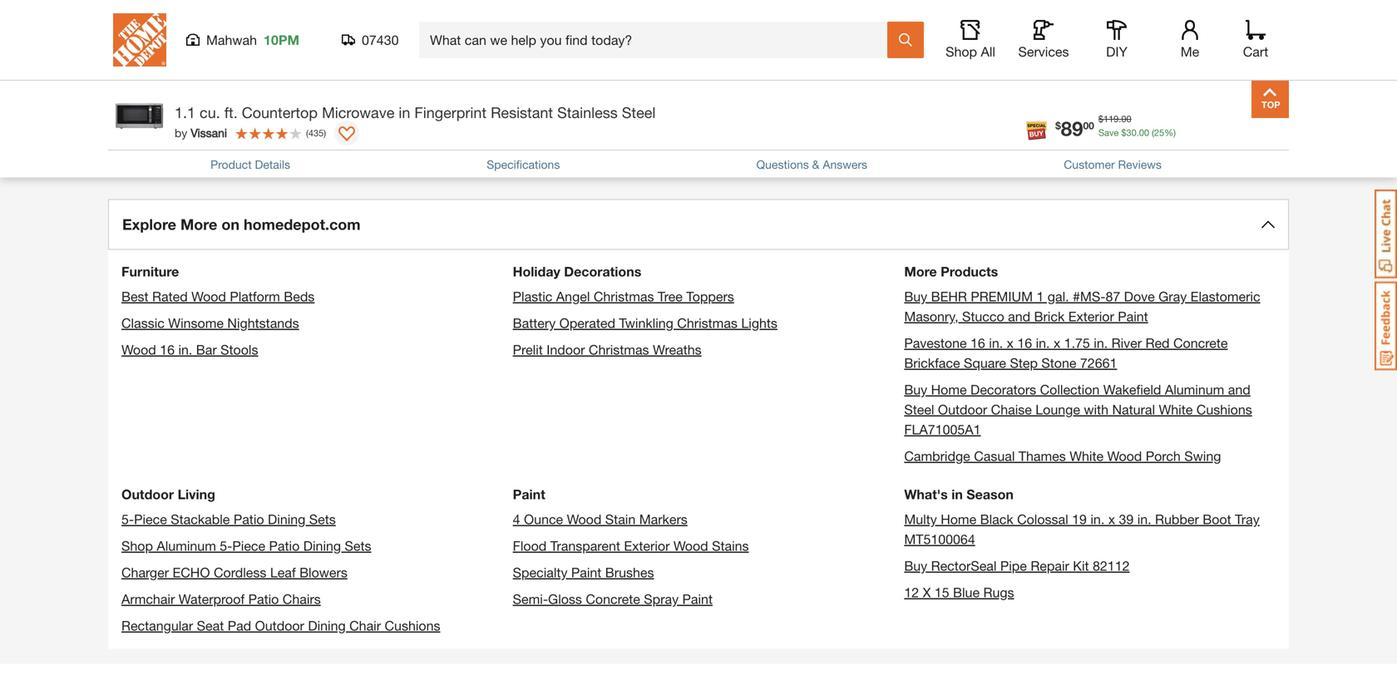 Task type: locate. For each thing, give the bounding box(es) containing it.
nightstands
[[227, 315, 299, 331]]

in for 1.1
[[399, 104, 410, 121]]

3 buy from the top
[[904, 558, 927, 574]]

0 horizontal spatial view product link
[[122, 137, 201, 153]]

.
[[1119, 114, 1121, 124], [1137, 127, 1139, 138]]

$ right save
[[1121, 127, 1126, 138]]

1 vertical spatial concrete
[[586, 591, 640, 607]]

transparent
[[550, 538, 620, 554]]

aluminum down red
[[1165, 382, 1224, 397]]

best rated wood platform beds link
[[121, 288, 315, 304]]

in
[[395, 51, 407, 66], [595, 51, 607, 66], [399, 104, 410, 121], [952, 486, 963, 502]]

cu. up vissani
[[200, 104, 220, 121]]

product up specifications
[[554, 137, 601, 153]]

0 horizontal spatial $
[[1055, 120, 1061, 131]]

aluminum up echo
[[157, 538, 216, 554]]

shop for shop all
[[946, 44, 977, 59]]

0.9 inside 0.9 cu. ft. countertop microwave white
[[122, 34, 141, 50]]

cu. inside 0.9 cu. ft. countertop microwave white
[[144, 34, 164, 50]]

0 horizontal spatial with
[[558, 67, 585, 83]]

0 vertical spatial outdoor
[[938, 401, 987, 417]]

christmas for tree
[[594, 288, 654, 304]]

x up the step at right bottom
[[1007, 335, 1014, 351]]

4 ounce wood stain markers link
[[513, 511, 688, 527]]

patio up shop aluminum 5-piece patio dining sets link
[[234, 511, 264, 527]]

stainless inside the 0.9 cu. ft. countertop microwave in stainless steel
[[410, 51, 468, 66]]

countertop inside 1.6 cu. ft. countertop microwave in stainless steel with sensor cooking
[[584, 34, 656, 50]]

2 vertical spatial buy
[[904, 558, 927, 574]]

indoor
[[547, 342, 585, 357]]

0 vertical spatial 5-
[[121, 511, 134, 527]]

view product down 1.1 cu. ft. countertop microwave in fingerprint resistant stainless steel
[[322, 137, 401, 153]]

microwave inside 0.9 cu. ft. countertop microwave white
[[122, 51, 191, 66]]

shop up charger
[[121, 538, 153, 554]]

0 horizontal spatial and
[[1008, 308, 1030, 324]]

dining up shop aluminum 5-piece patio dining sets
[[268, 511, 305, 527]]

flood transparent exterior wood stains
[[513, 538, 749, 554]]

specifications button
[[487, 156, 560, 173], [487, 156, 560, 173]]

0 vertical spatial christmas
[[594, 288, 654, 304]]

steel for 0.9 cu. ft. countertop microwave in stainless steel
[[322, 67, 354, 83]]

countertop for 1.1 cu. ft. countertop microwave in fingerprint resistant stainless steel
[[242, 104, 318, 121]]

$ inside $ 89 00
[[1055, 120, 1061, 131]]

microwave up display icon
[[322, 104, 394, 121]]

resistant
[[491, 104, 553, 121]]

steel up the fla71005a1
[[904, 401, 934, 417]]

2 horizontal spatial white
[[1159, 401, 1193, 417]]

1 vertical spatial buy
[[904, 382, 927, 397]]

christmas
[[594, 288, 654, 304], [677, 315, 738, 331], [589, 342, 649, 357]]

view product for 0.9 cu. ft. countertop microwave white
[[122, 137, 201, 153]]

0.9 left 07430 button
[[322, 34, 341, 50]]

countertop down 0.9 cu. ft. countertop microwave white image
[[184, 34, 256, 50]]

cu. right the 1.6
[[545, 34, 564, 50]]

home inside buy home decorators collection wakefield aluminum and steel outdoor chaise lounge with natural white cushions fla71005a1
[[931, 382, 967, 397]]

0 vertical spatial more
[[180, 215, 217, 233]]

stainless up sensor
[[610, 51, 668, 66]]

2 horizontal spatial x
[[1108, 511, 1115, 527]]

dining up blowers
[[303, 538, 341, 554]]

buy up 'masonry,'
[[904, 288, 927, 304]]

1 horizontal spatial $
[[1098, 114, 1103, 124]]

0 horizontal spatial view product
[[122, 137, 201, 153]]

$ left save
[[1055, 120, 1061, 131]]

0 horizontal spatial view
[[122, 137, 150, 153]]

white right thames
[[1070, 448, 1104, 464]]

00 up the 30
[[1121, 114, 1131, 124]]

$ 119 . 00 save $ 30 . 00 ( 25 %)
[[1098, 114, 1176, 138]]

1.6
[[523, 34, 541, 50]]

with inside buy home decorators collection wakefield aluminum and steel outdoor chaise lounge with natural white cushions fla71005a1
[[1084, 401, 1108, 417]]

in right what's
[[952, 486, 963, 502]]

blowers
[[299, 564, 347, 580]]

rubber
[[1155, 511, 1199, 527]]

(
[[1152, 127, 1154, 138], [306, 127, 308, 138]]

2 vertical spatial christmas
[[589, 342, 649, 357]]

3 view product from the left
[[523, 137, 601, 153]]

cu. for 0.9 cu. ft. countertop microwave white
[[144, 34, 164, 50]]

product image image
[[112, 89, 166, 143]]

0 vertical spatial dining
[[268, 511, 305, 527]]

0.9 inside the 0.9 cu. ft. countertop microwave in stainless steel
[[322, 34, 341, 50]]

0.9 for 0.9 cu. ft. countertop microwave white
[[122, 34, 141, 50]]

white down mahwah
[[195, 51, 231, 66]]

1 horizontal spatial aluminum
[[1165, 382, 1224, 397]]

white right 'natural'
[[1159, 401, 1193, 417]]

microwave for 1.1 cu. ft. countertop microwave in fingerprint resistant stainless steel
[[322, 104, 394, 121]]

microwave
[[122, 51, 191, 66], [322, 51, 392, 66], [523, 51, 592, 66], [322, 104, 394, 121]]

0 vertical spatial concrete
[[1173, 335, 1228, 351]]

casual
[[974, 448, 1015, 464]]

what's in season
[[904, 486, 1014, 502]]

1 view product from the left
[[122, 137, 201, 153]]

view product link
[[122, 137, 201, 153], [322, 137, 401, 153], [523, 137, 601, 153]]

steel inside 1.6 cu. ft. countertop microwave in stainless steel with sensor cooking
[[523, 67, 555, 83]]

countertop inside 0.9 cu. ft. countertop microwave white
[[184, 34, 256, 50]]

0 horizontal spatial 0.9
[[122, 34, 141, 50]]

steel inside buy home decorators collection wakefield aluminum and steel outdoor chaise lounge with natural white cushions fla71005a1
[[904, 401, 934, 417]]

19
[[1072, 511, 1087, 527]]

1 horizontal spatial view
[[322, 137, 350, 153]]

in for 0.9
[[395, 51, 407, 66]]

cu.
[[144, 34, 164, 50], [345, 34, 364, 50], [545, 34, 564, 50], [200, 104, 220, 121]]

2 horizontal spatial view
[[523, 137, 551, 153]]

1 vertical spatial outdoor
[[121, 486, 174, 502]]

aluminum inside buy home decorators collection wakefield aluminum and steel outdoor chaise lounge with natural white cushions fla71005a1
[[1165, 382, 1224, 397]]

1 0.9 from the left
[[122, 34, 141, 50]]

00 right the 30
[[1139, 127, 1149, 138]]

and inside buy home decorators collection wakefield aluminum and steel outdoor chaise lounge with natural white cushions fla71005a1
[[1228, 382, 1250, 397]]

mt5100064
[[904, 531, 975, 547]]

all
[[981, 44, 995, 59]]

1 vertical spatial aluminum
[[157, 538, 216, 554]]

multy home black colossal 19 in. x 39 in. rubber boot tray mt5100064 link
[[904, 511, 1260, 547]]

1 horizontal spatial shop
[[946, 44, 977, 59]]

exterior down 'markers'
[[624, 538, 670, 554]]

shop for shop aluminum 5-piece patio dining sets
[[121, 538, 153, 554]]

cordless
[[214, 564, 266, 580]]

red
[[1145, 335, 1170, 351]]

0 vertical spatial buy
[[904, 288, 927, 304]]

1 vertical spatial piece
[[232, 538, 265, 554]]

brick
[[1034, 308, 1065, 324]]

masonry,
[[904, 308, 958, 324]]

piece down outdoor living at the bottom
[[134, 511, 167, 527]]

What can we help you find today? search field
[[430, 22, 886, 57]]

microwave down the 1.6
[[523, 51, 592, 66]]

ft. inside the 0.9 cu. ft. countertop microwave in stainless steel
[[367, 34, 380, 50]]

2 ( from the left
[[306, 127, 308, 138]]

0.9 cu. ft. countertop microwave white
[[122, 34, 256, 66]]

and inside the buy behr premium 1 gal. #ms-87 dove gray elastomeric masonry, stucco and brick exterior paint
[[1008, 308, 1030, 324]]

cooking
[[523, 84, 576, 100]]

microwave inside 1.6 cu. ft. countertop microwave in stainless steel with sensor cooking
[[523, 51, 592, 66]]

multy
[[904, 511, 937, 527]]

1 horizontal spatial with
[[1084, 401, 1108, 417]]

leaf
[[270, 564, 296, 580]]

ft. for 0.9 cu. ft. countertop microwave white
[[167, 34, 180, 50]]

outdoor down the chairs
[[255, 618, 304, 633]]

0 horizontal spatial 5-
[[121, 511, 134, 527]]

1 horizontal spatial piece
[[232, 538, 265, 554]]

0 vertical spatial exterior
[[1068, 308, 1114, 324]]

patio up leaf
[[269, 538, 300, 554]]

0 horizontal spatial white
[[195, 51, 231, 66]]

buy down "brickface"
[[904, 382, 927, 397]]

ft. down "1.6 cu. ft. countertop microwave in stainless steel with sensor cooking" image
[[568, 34, 580, 50]]

1 ( from the left
[[1152, 127, 1154, 138]]

$ for 119
[[1098, 114, 1103, 124]]

microwave down 0.9 cu. ft. countertop microwave white image
[[122, 51, 191, 66]]

spray
[[644, 591, 679, 607]]

2 view product link from the left
[[322, 137, 401, 153]]

1 view from the left
[[122, 137, 150, 153]]

stainless up fingerprint on the top of page
[[410, 51, 468, 66]]

1 vertical spatial with
[[1084, 401, 1108, 417]]

with down collection at the right of the page
[[1084, 401, 1108, 417]]

1 horizontal spatial x
[[1054, 335, 1060, 351]]

outdoor left living
[[121, 486, 174, 502]]

vissani
[[191, 126, 227, 140]]

( left )
[[306, 127, 308, 138]]

0.9 for 0.9 cu. ft. countertop microwave in stainless steel
[[322, 34, 341, 50]]

dining down the chairs
[[308, 618, 346, 633]]

wood
[[191, 288, 226, 304], [121, 342, 156, 357], [1107, 448, 1142, 464], [567, 511, 602, 527], [673, 538, 708, 554]]

outdoor up the fla71005a1
[[938, 401, 987, 417]]

home down "brickface"
[[931, 382, 967, 397]]

1 horizontal spatial outdoor
[[255, 618, 304, 633]]

0 vertical spatial patio
[[234, 511, 264, 527]]

shop inside shop all button
[[946, 44, 977, 59]]

view for 1.6 cu. ft. countertop microwave in stainless steel with sensor cooking
[[523, 137, 551, 153]]

0 vertical spatial shop
[[946, 44, 977, 59]]

countertop for 0.9 cu. ft. countertop microwave white
[[184, 34, 256, 50]]

cu. down 0.9 cu. ft. countertop microwave in stainless steel image
[[345, 34, 364, 50]]

swing
[[1184, 448, 1221, 464]]

chair
[[349, 618, 381, 633]]

1 vertical spatial exterior
[[624, 538, 670, 554]]

concrete
[[1173, 335, 1228, 351], [586, 591, 640, 607]]

buy for buy home decorators collection wakefield aluminum and steel outdoor chaise lounge with natural white cushions fla71005a1
[[904, 382, 927, 397]]

reviews
[[1118, 157, 1162, 171]]

christmas for wreaths
[[589, 342, 649, 357]]

1 view product link from the left
[[122, 137, 201, 153]]

0 vertical spatial cushions
[[1196, 401, 1252, 417]]

0 horizontal spatial exterior
[[624, 538, 670, 554]]

1 horizontal spatial 5-
[[220, 538, 232, 554]]

stainless down cooking
[[557, 104, 618, 121]]

2 horizontal spatial outdoor
[[938, 401, 987, 417]]

steel down 07430 button
[[322, 67, 354, 83]]

cu. down 0.9 cu. ft. countertop microwave white image
[[144, 34, 164, 50]]

buy
[[904, 288, 927, 304], [904, 382, 927, 397], [904, 558, 927, 574]]

1 horizontal spatial cushions
[[1196, 401, 1252, 417]]

1 vertical spatial shop
[[121, 538, 153, 554]]

steel inside the 0.9 cu. ft. countertop microwave in stainless steel
[[322, 67, 354, 83]]

2 view product from the left
[[322, 137, 401, 153]]

1 horizontal spatial more
[[904, 263, 937, 279]]

0 horizontal spatial 00
[[1083, 120, 1094, 131]]

0.9 cu. ft. countertop microwave in stainless steel image
[[322, 0, 474, 33]]

cu. for 1.1 cu. ft. countertop microwave in fingerprint resistant stainless steel
[[200, 104, 220, 121]]

furniture
[[121, 263, 179, 279]]

buy up 12
[[904, 558, 927, 574]]

semi-gloss concrete spray paint
[[513, 591, 713, 607]]

1 vertical spatial home
[[941, 511, 976, 527]]

3 view product link from the left
[[523, 137, 601, 153]]

16 for 16
[[970, 335, 985, 351]]

1 horizontal spatial concrete
[[1173, 335, 1228, 351]]

ounce
[[524, 511, 563, 527]]

x inside multy home black colossal 19 in. x 39 in. rubber boot tray mt5100064
[[1108, 511, 1115, 527]]

1 horizontal spatial 00
[[1121, 114, 1131, 124]]

1 horizontal spatial exterior
[[1068, 308, 1114, 324]]

shop left all at the right top
[[946, 44, 977, 59]]

with
[[558, 67, 585, 83], [1084, 401, 1108, 417]]

cushions up swing
[[1196, 401, 1252, 417]]

display image
[[339, 126, 355, 143]]

0 horizontal spatial more
[[180, 215, 217, 233]]

ft. inside 0.9 cu. ft. countertop microwave white
[[167, 34, 180, 50]]

39
[[1119, 511, 1134, 527]]

3 view from the left
[[523, 137, 551, 153]]

1 buy from the top
[[904, 288, 927, 304]]

0 vertical spatial piece
[[134, 511, 167, 527]]

rectorseal
[[931, 558, 997, 574]]

0 vertical spatial home
[[931, 382, 967, 397]]

wood 16 in. bar stools link
[[121, 342, 258, 357]]

30
[[1126, 127, 1137, 138]]

view product link up specifications
[[523, 137, 601, 153]]

countertop inside the 0.9 cu. ft. countertop microwave in stainless steel
[[384, 34, 456, 50]]

x up stone
[[1054, 335, 1060, 351]]

2 0.9 from the left
[[322, 34, 341, 50]]

in. left bar
[[178, 342, 192, 357]]

16
[[970, 335, 985, 351], [1017, 335, 1032, 351], [160, 342, 175, 357]]

exterior inside the buy behr premium 1 gal. #ms-87 dove gray elastomeric masonry, stucco and brick exterior paint
[[1068, 308, 1114, 324]]

1 horizontal spatial .
[[1137, 127, 1139, 138]]

home down what's in season at right bottom
[[941, 511, 976, 527]]

home
[[931, 382, 967, 397], [941, 511, 976, 527]]

paint inside the buy behr premium 1 gal. #ms-87 dove gray elastomeric masonry, stucco and brick exterior paint
[[1118, 308, 1148, 324]]

1 vertical spatial cushions
[[385, 618, 440, 633]]

1 horizontal spatial and
[[1228, 382, 1250, 397]]

white inside 0.9 cu. ft. countertop microwave white
[[195, 51, 231, 66]]

0 horizontal spatial 16
[[160, 342, 175, 357]]

0 horizontal spatial sets
[[309, 511, 336, 527]]

christmas down decorations
[[594, 288, 654, 304]]

5-
[[121, 511, 134, 527], [220, 538, 232, 554]]

5- down 5-piece stackable patio dining sets 'link'
[[220, 538, 232, 554]]

countertop for 1.6 cu. ft. countertop microwave in stainless steel with sensor cooking
[[584, 34, 656, 50]]

x
[[1007, 335, 1014, 351], [1054, 335, 1060, 351], [1108, 511, 1115, 527]]

2 horizontal spatial view product
[[523, 137, 601, 153]]

white inside buy home decorators collection wakefield aluminum and steel outdoor chaise lounge with natural white cushions fla71005a1
[[1159, 401, 1193, 417]]

specialty paint brushes
[[513, 564, 654, 580]]

x left 39
[[1108, 511, 1115, 527]]

0 horizontal spatial (
[[306, 127, 308, 138]]

microwave down 07430 button
[[322, 51, 392, 66]]

gloss
[[548, 591, 582, 607]]

concrete right red
[[1173, 335, 1228, 351]]

paint down 'transparent'
[[571, 564, 602, 580]]

in inside 1.6 cu. ft. countertop microwave in stainless steel with sensor cooking
[[595, 51, 607, 66]]

save
[[1098, 127, 1119, 138]]

christmas down battery operated twinkling christmas lights
[[589, 342, 649, 357]]

1 vertical spatial .
[[1137, 127, 1139, 138]]

bar
[[196, 342, 217, 357]]

)
[[324, 127, 326, 138]]

in down 07430
[[395, 51, 407, 66]]

view product link down 1.1 cu. ft. countertop microwave in fingerprint resistant stainless steel
[[322, 137, 401, 153]]

brickface
[[904, 355, 960, 371]]

stools
[[220, 342, 258, 357]]

view product link for 1.6 cu. ft. countertop microwave in stainless steel with sensor cooking
[[523, 137, 601, 153]]

river
[[1112, 335, 1142, 351]]

cushions right chair
[[385, 618, 440, 633]]

1 vertical spatial more
[[904, 263, 937, 279]]

1
[[1037, 288, 1044, 304]]

0 horizontal spatial piece
[[134, 511, 167, 527]]

view product up specifications
[[523, 137, 601, 153]]

ft. down 0.9 cu. ft. countertop microwave in stainless steel image
[[367, 34, 380, 50]]

1 vertical spatial christmas
[[677, 315, 738, 331]]

countertop up 435
[[242, 104, 318, 121]]

cambridge
[[904, 448, 970, 464]]

patio up rectangular seat pad outdoor dining chair cushions link
[[248, 591, 279, 607]]

0 vertical spatial .
[[1119, 114, 1121, 124]]

2 view from the left
[[322, 137, 350, 153]]

in inside the 0.9 cu. ft. countertop microwave in stainless steel
[[395, 51, 407, 66]]

1 horizontal spatial (
[[1152, 127, 1154, 138]]

lights
[[741, 315, 777, 331]]

view product down 1.1
[[122, 137, 201, 153]]

what's
[[904, 486, 948, 502]]

stainless for 0.9 cu. ft. countertop microwave in stainless steel
[[410, 51, 468, 66]]

in left fingerprint on the top of page
[[399, 104, 410, 121]]

christmas down toppers
[[677, 315, 738, 331]]

shop all
[[946, 44, 995, 59]]

questions & answers button
[[756, 156, 867, 173], [756, 156, 867, 173]]

25
[[1154, 127, 1164, 138]]

0 vertical spatial with
[[558, 67, 585, 83]]

0.9 down 0.9 cu. ft. countertop microwave white image
[[122, 34, 141, 50]]

16 down "classic"
[[160, 342, 175, 357]]

ft. inside 1.6 cu. ft. countertop microwave in stainless steel with sensor cooking
[[568, 34, 580, 50]]

2 buy from the top
[[904, 382, 927, 397]]

1 horizontal spatial 16
[[970, 335, 985, 351]]

2 vertical spatial dining
[[308, 618, 346, 633]]

2 vertical spatial white
[[1070, 448, 1104, 464]]

0 vertical spatial aluminum
[[1165, 382, 1224, 397]]

ft. right the home depot logo
[[167, 34, 180, 50]]

$ 89 00
[[1055, 116, 1094, 140]]

concrete inside the pavestone 16 in. x 16 in. x 1.75 in. river red concrete brickface square step stone 72661
[[1173, 335, 1228, 351]]

4
[[513, 511, 520, 527]]

0 vertical spatial white
[[195, 51, 231, 66]]

1.6 cu. ft. countertop microwave in stainless steel with sensor cooking link
[[523, 0, 674, 100]]

cu. inside the 0.9 cu. ft. countertop microwave in stainless steel
[[345, 34, 364, 50]]

0 horizontal spatial shop
[[121, 538, 153, 554]]

piece up cordless
[[232, 538, 265, 554]]

in up sensor
[[595, 51, 607, 66]]

$ up save
[[1098, 114, 1103, 124]]

1 horizontal spatial sets
[[345, 538, 371, 554]]

microwave inside the 0.9 cu. ft. countertop microwave in stainless steel
[[322, 51, 392, 66]]

1 vertical spatial white
[[1159, 401, 1193, 417]]

more up behr
[[904, 263, 937, 279]]

home inside multy home black colossal 19 in. x 39 in. rubber boot tray mt5100064
[[941, 511, 976, 527]]

shop all button
[[944, 20, 997, 60]]

echo
[[173, 564, 210, 580]]

outdoor
[[938, 401, 987, 417], [121, 486, 174, 502], [255, 618, 304, 633]]

buy inside buy home decorators collection wakefield aluminum and steel outdoor chaise lounge with natural white cushions fla71005a1
[[904, 382, 927, 397]]

countertop down 0.9 cu. ft. countertop microwave in stainless steel image
[[384, 34, 456, 50]]

16 up square
[[970, 335, 985, 351]]

the home depot logo image
[[113, 13, 166, 67]]

1 horizontal spatial view product
[[322, 137, 401, 153]]

1 vertical spatial sets
[[345, 538, 371, 554]]

1.1 cu. ft. countertop microwave in fingerprint resistant stainless steel
[[175, 104, 656, 121]]

stainless inside 1.6 cu. ft. countertop microwave in stainless steel with sensor cooking
[[610, 51, 668, 66]]

0.9 cu. ft. countertop microwave white image
[[122, 0, 274, 33]]

view product link for 0.9 cu. ft. countertop microwave in stainless steel
[[322, 137, 401, 153]]

view product link down 1.1
[[122, 137, 201, 153]]

product down 1.1
[[154, 137, 201, 153]]

1 vertical spatial and
[[1228, 382, 1250, 397]]

cu. inside 1.6 cu. ft. countertop microwave in stainless steel with sensor cooking
[[545, 34, 564, 50]]

me
[[1181, 44, 1199, 59]]

with inside 1.6 cu. ft. countertop microwave in stainless steel with sensor cooking
[[558, 67, 585, 83]]

boot
[[1203, 511, 1231, 527]]

2 horizontal spatial view product link
[[523, 137, 601, 153]]

microwave for 0.9 cu. ft. countertop microwave white
[[122, 51, 191, 66]]

stainless for 1.6 cu. ft. countertop microwave in stainless steel with sensor cooking
[[610, 51, 668, 66]]

more left on
[[180, 215, 217, 233]]

x for x
[[1054, 335, 1060, 351]]

1 horizontal spatial view product link
[[322, 137, 401, 153]]

aluminum
[[1165, 382, 1224, 397], [157, 538, 216, 554]]

5- down outdoor living at the bottom
[[121, 511, 134, 527]]

( left %)
[[1152, 127, 1154, 138]]

72661
[[1080, 355, 1117, 371]]

16 up the step at right bottom
[[1017, 335, 1032, 351]]

0 vertical spatial and
[[1008, 308, 1030, 324]]

1 horizontal spatial 0.9
[[322, 34, 341, 50]]

concrete down 'brushes'
[[586, 591, 640, 607]]

in.
[[989, 335, 1003, 351], [1036, 335, 1050, 351], [1094, 335, 1108, 351], [178, 342, 192, 357], [1091, 511, 1105, 527], [1137, 511, 1151, 527]]

buy inside the buy behr premium 1 gal. #ms-87 dove gray elastomeric masonry, stucco and brick exterior paint
[[904, 288, 927, 304]]

00 left save
[[1083, 120, 1094, 131]]

steel up cooking
[[523, 67, 555, 83]]

home for buy
[[931, 382, 967, 397]]

specialty paint brushes link
[[513, 564, 654, 580]]

view for 0.9 cu. ft. countertop microwave white
[[122, 137, 150, 153]]

1 horizontal spatial white
[[1070, 448, 1104, 464]]

product down 1.1 cu. ft. countertop microwave in fingerprint resistant stainless steel
[[354, 137, 401, 153]]

0 vertical spatial sets
[[309, 511, 336, 527]]

buy home decorators collection wakefield aluminum and steel outdoor chaise lounge with natural white cushions fla71005a1
[[904, 382, 1252, 437]]



Task type: describe. For each thing, give the bounding box(es) containing it.
1.6 cu. ft. countertop microwave in stainless steel with sensor cooking image
[[523, 0, 674, 33]]

wood down 'markers'
[[673, 538, 708, 554]]

in. right 19
[[1091, 511, 1105, 527]]

07430 button
[[342, 32, 399, 48]]

tray
[[1235, 511, 1260, 527]]

winsome
[[168, 315, 224, 331]]

classic winsome nightstands
[[121, 315, 299, 331]]

battery
[[513, 315, 556, 331]]

0 horizontal spatial x
[[1007, 335, 1014, 351]]

2 horizontal spatial 00
[[1139, 127, 1149, 138]]

ft. for 1.6 cu. ft. countertop microwave in stainless steel with sensor cooking
[[568, 34, 580, 50]]

details
[[255, 157, 290, 171]]

wood up classic winsome nightstands on the top of page
[[191, 288, 226, 304]]

pad
[[228, 618, 251, 633]]

top button
[[1252, 81, 1289, 118]]

0 horizontal spatial aluminum
[[157, 538, 216, 554]]

5-piece stackable patio dining sets link
[[121, 511, 336, 527]]

customer
[[1064, 157, 1115, 171]]

2 horizontal spatial 16
[[1017, 335, 1032, 351]]

0 horizontal spatial concrete
[[586, 591, 640, 607]]

paint up 4
[[513, 486, 545, 502]]

seat
[[197, 618, 224, 633]]

rated
[[152, 288, 188, 304]]

feedback link image
[[1375, 281, 1397, 371]]

2 horizontal spatial $
[[1121, 127, 1126, 138]]

1 vertical spatial 5-
[[220, 538, 232, 554]]

&
[[812, 157, 820, 171]]

product for 0.9 cu. ft. countertop microwave white
[[154, 137, 201, 153]]

wood up 'transparent'
[[567, 511, 602, 527]]

shop aluminum 5-piece patio dining sets link
[[121, 538, 371, 554]]

microwave for 0.9 cu. ft. countertop microwave in stainless steel
[[322, 51, 392, 66]]

waterproof
[[179, 591, 245, 607]]

microwave for 1.6 cu. ft. countertop microwave in stainless steel with sensor cooking
[[523, 51, 592, 66]]

cambridge casual thames white wood porch swing link
[[904, 448, 1221, 464]]

collection
[[1040, 382, 1100, 397]]

colossal
[[1017, 511, 1068, 527]]

sensor
[[589, 67, 633, 83]]

product down vissani
[[210, 157, 252, 171]]

plastic angel christmas tree toppers
[[513, 288, 734, 304]]

gal.
[[1048, 288, 1069, 304]]

view product for 0.9 cu. ft. countertop microwave in stainless steel
[[322, 137, 401, 153]]

( inside $ 119 . 00 save $ 30 . 00 ( 25 %)
[[1152, 127, 1154, 138]]

products
[[941, 263, 998, 279]]

view product for 1.6 cu. ft. countertop microwave in stainless steel with sensor cooking
[[523, 137, 601, 153]]

dining for outdoor
[[308, 618, 346, 633]]

wood left the porch
[[1107, 448, 1142, 464]]

paint right "spray"
[[682, 591, 713, 607]]

tree
[[658, 288, 683, 304]]

charger echo cordless leaf blowers
[[121, 564, 347, 580]]

buy home decorators collection wakefield aluminum and steel outdoor chaise lounge with natural white cushions fla71005a1 link
[[904, 382, 1252, 437]]

mahwah
[[206, 32, 257, 48]]

cushions inside buy home decorators collection wakefield aluminum and steel outdoor chaise lounge with natural white cushions fla71005a1
[[1196, 401, 1252, 417]]

best rated wood platform beds
[[121, 288, 315, 304]]

ft. for 0.9 cu. ft. countertop microwave in stainless steel
[[367, 34, 380, 50]]

in. up stone
[[1036, 335, 1050, 351]]

blue
[[953, 584, 980, 600]]

specifications
[[487, 157, 560, 171]]

in for 1.6
[[595, 51, 607, 66]]

ft. for 1.1 cu. ft. countertop microwave in fingerprint resistant stainless steel
[[224, 104, 238, 121]]

1 vertical spatial patio
[[269, 538, 300, 554]]

wood 16 in. bar stools
[[121, 342, 258, 357]]

chaise
[[991, 401, 1032, 417]]

holiday decorations
[[513, 263, 641, 279]]

beds
[[284, 288, 315, 304]]

fingerprint
[[414, 104, 487, 121]]

services button
[[1017, 20, 1070, 60]]

more inside "dropdown button"
[[180, 215, 217, 233]]

16 for stools
[[160, 342, 175, 357]]

premium
[[971, 288, 1033, 304]]

more products
[[904, 263, 998, 279]]

view product link for 0.9 cu. ft. countertop microwave white
[[122, 137, 201, 153]]

0 horizontal spatial cushions
[[385, 618, 440, 633]]

product for 1.6 cu. ft. countertop microwave in stainless steel with sensor cooking
[[554, 137, 601, 153]]

product for 0.9 cu. ft. countertop microwave in stainless steel
[[354, 137, 401, 153]]

buy for buy rectorseal pipe repair kit 82112
[[904, 558, 927, 574]]

repair
[[1031, 558, 1069, 574]]

diy button
[[1090, 20, 1143, 60]]

1.6 cu. ft. countertop microwave in stainless steel with sensor cooking
[[523, 34, 668, 100]]

steel for buy home decorators collection wakefield aluminum and steel outdoor chaise lounge with natural white cushions fla71005a1
[[904, 401, 934, 417]]

in. up square
[[989, 335, 1003, 351]]

wreaths
[[653, 342, 702, 357]]

diy
[[1106, 44, 1128, 59]]

buy for buy behr premium 1 gal. #ms-87 dove gray elastomeric masonry, stucco and brick exterior paint
[[904, 288, 927, 304]]

prelit indoor christmas wreaths
[[513, 342, 702, 357]]

rectangular seat pad outdoor dining chair cushions
[[121, 618, 440, 633]]

armchair
[[121, 591, 175, 607]]

4 ounce wood stain markers
[[513, 511, 688, 527]]

battery operated twinkling christmas lights link
[[513, 315, 777, 331]]

1.1
[[175, 104, 195, 121]]

cu. for 1.6 cu. ft. countertop microwave in stainless steel with sensor cooking
[[545, 34, 564, 50]]

markers
[[639, 511, 688, 527]]

gray
[[1159, 288, 1187, 304]]

black
[[980, 511, 1013, 527]]

classic winsome nightstands link
[[121, 315, 299, 331]]

dining for patio
[[268, 511, 305, 527]]

1 vertical spatial dining
[[303, 538, 341, 554]]

2 vertical spatial outdoor
[[255, 618, 304, 633]]

angel
[[556, 288, 590, 304]]

charger
[[121, 564, 169, 580]]

outdoor living
[[121, 486, 215, 502]]

buy rectorseal pipe repair kit 82112 link
[[904, 558, 1130, 574]]

natural
[[1112, 401, 1155, 417]]

season
[[967, 486, 1014, 502]]

pipe
[[1000, 558, 1027, 574]]

wood down "classic"
[[121, 342, 156, 357]]

live chat image
[[1375, 190, 1397, 279]]

best
[[121, 288, 149, 304]]

x
[[923, 584, 931, 600]]

12 x 15 blue rugs
[[904, 584, 1014, 600]]

stucco
[[962, 308, 1004, 324]]

battery operated twinkling christmas lights
[[513, 315, 777, 331]]

buy behr premium 1 gal. #ms-87 dove gray elastomeric masonry, stucco and brick exterior paint link
[[904, 288, 1260, 324]]

( 435 )
[[306, 127, 326, 138]]

product details
[[210, 157, 290, 171]]

plastic angel christmas tree toppers link
[[513, 288, 734, 304]]

in. right 39
[[1137, 511, 1151, 527]]

semi-
[[513, 591, 548, 607]]

steel down sensor
[[622, 104, 656, 121]]

wakefield
[[1103, 382, 1161, 397]]

homedepot.com
[[244, 215, 361, 233]]

armchair waterproof patio chairs
[[121, 591, 321, 607]]

living
[[178, 486, 215, 502]]

countertop for 0.9 cu. ft. countertop microwave in stainless steel
[[384, 34, 456, 50]]

in. up 72661 on the bottom of page
[[1094, 335, 1108, 351]]

00 inside $ 89 00
[[1083, 120, 1094, 131]]

0 horizontal spatial .
[[1119, 114, 1121, 124]]

pavestone 16 in. x 16 in. x 1.75 in. river red concrete brickface square step stone 72661
[[904, 335, 1228, 371]]

outdoor inside buy home decorators collection wakefield aluminum and steel outdoor chaise lounge with natural white cushions fla71005a1
[[938, 401, 987, 417]]

answers
[[823, 157, 867, 171]]

flood transparent exterior wood stains link
[[513, 538, 749, 554]]

2 vertical spatial patio
[[248, 591, 279, 607]]

decorators
[[971, 382, 1036, 397]]

#ms-
[[1073, 288, 1106, 304]]

cu. for 0.9 cu. ft. countertop microwave in stainless steel
[[345, 34, 364, 50]]

specialty
[[513, 564, 568, 580]]

step
[[1010, 355, 1038, 371]]

classic
[[121, 315, 165, 331]]

me button
[[1163, 20, 1217, 60]]

explore more on homedepot.com button
[[108, 199, 1289, 250]]

view for 0.9 cu. ft. countertop microwave in stainless steel
[[322, 137, 350, 153]]

shop aluminum 5-piece patio dining sets
[[121, 538, 371, 554]]

0 horizontal spatial outdoor
[[121, 486, 174, 502]]

home for multy
[[941, 511, 976, 527]]

mahwah 10pm
[[206, 32, 299, 48]]

$ for 89
[[1055, 120, 1061, 131]]

435
[[308, 127, 324, 138]]

x for colossal
[[1108, 511, 1115, 527]]

steel for 1.6 cu. ft. countertop microwave in stainless steel with sensor cooking
[[523, 67, 555, 83]]



Task type: vqa. For each thing, say whether or not it's contained in the screenshot.


